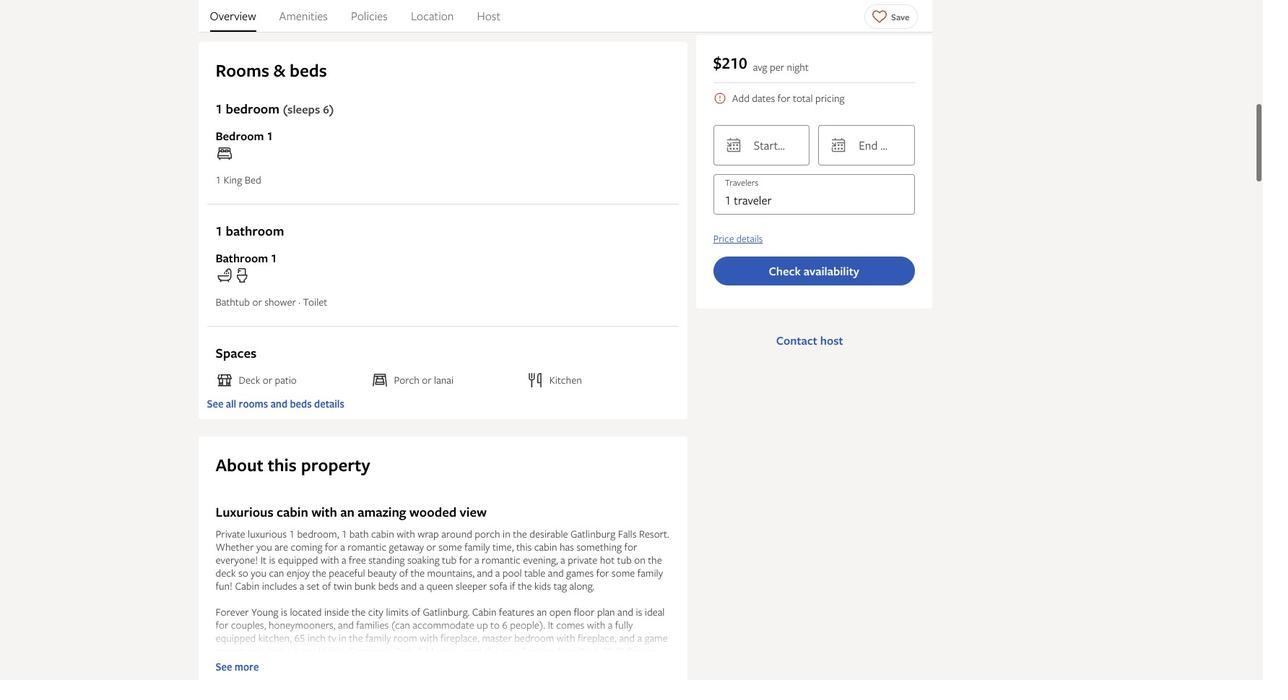 Task type: describe. For each thing, give the bounding box(es) containing it.
0 horizontal spatial some
[[439, 540, 462, 554]]

0 horizontal spatial pool
[[301, 644, 321, 658]]

private luxurious 1 bedroom, 1 bath cabin with wrap around porch in the desirable gatlinburg falls resort. whether you are coming for a romantic getaway or some family time, this cabin has something for everyone!  it is equipped with a free standing soaking tub for a romantic evening, a private hot tub on the deck so you can enjoy the peaceful  beauty of the mountains, and a pool table and games for some family fun!  cabin includes a set of twin bunk beds and a queen sleeper sofa if the kids tag along.
[[216, 527, 670, 593]]

host link
[[477, 0, 501, 32]]

pinball
[[395, 644, 424, 658]]

and down the up at the bottom of the page
[[467, 644, 483, 658]]

the left resort.
[[227, 670, 241, 680]]

summertime
[[281, 657, 336, 671]]

standing
[[369, 553, 405, 567]]

1 horizontal spatial is
[[281, 605, 288, 619]]

porch or lanai
[[394, 373, 454, 387]]

rooms
[[216, 59, 270, 82]]

2 tub from the left
[[618, 553, 632, 567]]

the left resort
[[450, 657, 464, 671]]

new
[[502, 644, 519, 658]]

1 vertical spatial located
[[563, 657, 595, 671]]

2 horizontal spatial pool
[[541, 657, 561, 671]]

traveler
[[734, 192, 772, 208]]

in inside private luxurious 1 bedroom, 1 bath cabin with wrap around porch in the desirable gatlinburg falls resort. whether you are coming for a romantic getaway or some family time, this cabin has something for everyone!  it is equipped with a free standing soaking tub for a romantic evening, a private hot tub on the deck so you can enjoy the peaceful  beauty of the mountains, and a pool table and games for some family fun!  cabin includes a set of twin bunk beds and a queen sleeper sofa if the kids tag along.
[[503, 527, 511, 541]]

gatlinburg
[[571, 527, 616, 541]]

entrance
[[625, 657, 663, 671]]

forever young is located inside the city limits of gatlinburg.  cabin features an open floor plan and is ideal for couples, honeymooners, and families (can accommodate up to 6 people).  it comes with a fully equipped kitchen, 65 inch tv in the family room with fireplace, master bedroom with fireplace, and a game area that includes a pool table, simpson's pinball machine, and the new exciting new rush 2049 racing simulator.  our summertime guests also gain access to the resort swimming pool located at the entrance of the resort.
[[216, 605, 668, 680]]

2 fireplace, from the left
[[578, 631, 617, 645]]

an inside forever young is located inside the city limits of gatlinburg.  cabin features an open floor plan and is ideal for couples, honeymooners, and families (can accommodate up to 6 people).  it comes with a fully equipped kitchen, 65 inch tv in the family room with fireplace, master bedroom with fireplace, and a game area that includes a pool table, simpson's pinball machine, and the new exciting new rush 2049 racing simulator.  our summertime guests also gain access to the resort swimming pool located at the entrance of the resort.
[[537, 605, 547, 619]]

1 horizontal spatial some
[[612, 566, 635, 580]]

up
[[477, 618, 488, 632]]

access
[[408, 657, 436, 671]]

0 vertical spatial this
[[268, 453, 297, 477]]

room
[[394, 631, 417, 645]]

policies link
[[351, 0, 388, 32]]

gain
[[388, 657, 405, 671]]

bathroom
[[216, 250, 268, 266]]

1 left bath
[[342, 527, 347, 541]]

check availability button
[[714, 257, 915, 285]]

1 left king
[[216, 173, 221, 186]]

1 up bedroom
[[216, 100, 223, 118]]

at
[[598, 657, 606, 671]]

with left free
[[321, 553, 339, 567]]

small image
[[714, 92, 727, 105]]

for inside forever young is located inside the city limits of gatlinburg.  cabin features an open floor plan and is ideal for couples, honeymooners, and families (can accommodate up to 6 people).  it comes with a fully equipped kitchen, 65 inch tv in the family room with fireplace, master bedroom with fireplace, and a game area that includes a pool table, simpson's pinball machine, and the new exciting new rush 2049 racing simulator.  our summertime guests also gain access to the resort swimming pool located at the entrance of the resort.
[[216, 618, 229, 632]]

coming
[[291, 540, 323, 554]]

and up limits
[[401, 579, 417, 593]]

see more
[[216, 660, 259, 674]]

1 up bathroom
[[216, 222, 223, 240]]

add dates for total pricing
[[733, 91, 845, 105]]

and right plan
[[618, 605, 634, 619]]

for left total
[[778, 91, 791, 105]]

mountains,
[[427, 566, 475, 580]]

our
[[262, 657, 279, 671]]

whether
[[216, 540, 254, 554]]

6)
[[323, 101, 334, 117]]

beauty
[[368, 566, 397, 580]]

1 horizontal spatial family
[[465, 540, 490, 554]]

tv
[[328, 631, 336, 645]]

people).
[[510, 618, 546, 632]]

of right limits
[[412, 605, 421, 619]]

price details check availability
[[714, 232, 860, 279]]

bathroom 1
[[216, 250, 277, 266]]

availability
[[804, 263, 860, 279]]

beds inside private luxurious 1 bedroom, 1 bath cabin with wrap around porch in the desirable gatlinburg falls resort. whether you are coming for a romantic getaway or some family time, this cabin has something for everyone!  it is equipped with a free standing soaking tub for a romantic evening, a private hot tub on the deck so you can enjoy the peaceful  beauty of the mountains, and a pool table and games for some family fun!  cabin includes a set of twin bunk beds and a queen sleeper sofa if the kids tag along.
[[378, 579, 399, 593]]

wrap
[[418, 527, 439, 541]]

contact
[[777, 332, 818, 348]]

resort.
[[639, 527, 670, 541]]

equipped inside private luxurious 1 bedroom, 1 bath cabin with wrap around porch in the desirable gatlinburg falls resort. whether you are coming for a romantic getaway or some family time, this cabin has something for everyone!  it is equipped with a free standing soaking tub for a romantic evening, a private hot tub on the deck so you can enjoy the peaceful  beauty of the mountains, and a pool table and games for some family fun!  cabin includes a set of twin bunk beds and a queen sleeper sofa if the kids tag along.
[[278, 553, 318, 567]]

patio
[[275, 373, 297, 387]]

guests
[[338, 657, 366, 671]]

total
[[794, 91, 813, 105]]

0 horizontal spatial cabin
[[277, 503, 308, 521]]

of right beauty
[[399, 566, 408, 580]]

·
[[299, 295, 301, 309]]

1 tub from the left
[[442, 553, 457, 567]]

for right games
[[597, 566, 610, 580]]

and left if
[[477, 566, 493, 580]]

0 horizontal spatial details
[[314, 397, 345, 411]]

families
[[357, 618, 389, 632]]

resort
[[467, 657, 493, 671]]

with right comes on the bottom left
[[587, 618, 606, 632]]

0 vertical spatial to
[[491, 618, 500, 632]]

includes inside private luxurious 1 bedroom, 1 bath cabin with wrap around porch in the desirable gatlinburg falls resort. whether you are coming for a romantic getaway or some family time, this cabin has something for everyone!  it is equipped with a free standing soaking tub for a romantic evening, a private hot tub on the deck so you can enjoy the peaceful  beauty of the mountains, and a pool table and games for some family fun!  cabin includes a set of twin bunk beds and a queen sleeper sofa if the kids tag along.
[[262, 579, 297, 593]]

contact host
[[777, 332, 844, 348]]

bedroom
[[216, 128, 264, 144]]

everyone!
[[216, 553, 258, 567]]

overview link
[[210, 0, 256, 32]]

the right enjoy
[[312, 566, 327, 580]]

see for see more
[[216, 660, 232, 674]]

kitchen,
[[258, 631, 292, 645]]

host
[[821, 332, 844, 348]]

bath
[[350, 527, 369, 541]]

for up sleeper
[[459, 553, 472, 567]]

rush
[[580, 644, 600, 658]]

getaway
[[389, 540, 424, 554]]

save
[[892, 10, 910, 23]]

and down patio at the left
[[271, 397, 288, 411]]

open
[[550, 605, 572, 619]]

1 right bathroom
[[271, 250, 277, 266]]

deck
[[239, 373, 260, 387]]

1 horizontal spatial romantic
[[482, 553, 521, 567]]

about this property
[[216, 453, 370, 477]]

fun!
[[216, 579, 233, 593]]

toilet
[[303, 295, 328, 309]]

private
[[568, 553, 598, 567]]

price
[[714, 232, 735, 245]]

1 bedroom (sleeps 6)
[[216, 100, 334, 118]]

0 vertical spatial an
[[341, 503, 355, 521]]

if
[[510, 579, 516, 593]]

swimming
[[496, 657, 539, 671]]

with down open
[[557, 631, 576, 645]]

desirable
[[530, 527, 569, 541]]

this inside private luxurious 1 bedroom, 1 bath cabin with wrap around porch in the desirable gatlinburg falls resort. whether you are coming for a romantic getaway or some family time, this cabin has something for everyone!  it is equipped with a free standing soaking tub for a romantic evening, a private hot tub on the deck so you can enjoy the peaceful  beauty of the mountains, and a pool table and games for some family fun!  cabin includes a set of twin bunk beds and a queen sleeper sofa if the kids tag along.
[[517, 540, 532, 554]]

time,
[[493, 540, 514, 554]]

is inside private luxurious 1 bedroom, 1 bath cabin with wrap around porch in the desirable gatlinburg falls resort. whether you are coming for a romantic getaway or some family time, this cabin has something for everyone!  it is equipped with a free standing soaking tub for a romantic evening, a private hot tub on the deck so you can enjoy the peaceful  beauty of the mountains, and a pool table and games for some family fun!  cabin includes a set of twin bunk beds and a queen sleeper sofa if the kids tag along.
[[269, 553, 276, 567]]

area
[[216, 644, 234, 658]]

list containing overview
[[198, 0, 933, 32]]

city
[[368, 605, 384, 619]]

1 inside 1 traveler button
[[725, 192, 732, 208]]

the left the 'new'
[[485, 644, 499, 658]]

it inside private luxurious 1 bedroom, 1 bath cabin with wrap around porch in the desirable gatlinburg falls resort. whether you are coming for a romantic getaway or some family time, this cabin has something for everyone!  it is equipped with a free standing soaking tub for a romantic evening, a private hot tub on the deck so you can enjoy the peaceful  beauty of the mountains, and a pool table and games for some family fun!  cabin includes a set of twin bunk beds and a queen sleeper sofa if the kids tag along.
[[261, 553, 267, 567]]

1 vertical spatial to
[[438, 657, 448, 671]]

more
[[235, 660, 259, 674]]

all
[[226, 397, 236, 411]]

table
[[525, 566, 546, 580]]

the right at
[[608, 657, 622, 671]]

machine,
[[426, 644, 464, 658]]

bunk
[[355, 579, 376, 593]]

details inside price details check availability
[[737, 232, 763, 245]]

falls
[[618, 527, 637, 541]]

view
[[460, 503, 487, 521]]

gatlinburg.
[[423, 605, 470, 619]]

luxurious
[[216, 503, 274, 521]]



Task type: locate. For each thing, give the bounding box(es) containing it.
is right young
[[281, 605, 288, 619]]

lanai
[[434, 373, 454, 387]]

cabin inside private luxurious 1 bedroom, 1 bath cabin with wrap around porch in the desirable gatlinburg falls resort. whether you are coming for a romantic getaway or some family time, this cabin has something for everyone!  it is equipped with a free standing soaking tub for a romantic evening, a private hot tub on the deck so you can enjoy the peaceful  beauty of the mountains, and a pool table and games for some family fun!  cabin includes a set of twin bunk beds and a queen sleeper sofa if the kids tag along.
[[235, 579, 260, 593]]

limits
[[386, 605, 409, 619]]

is down luxurious
[[269, 553, 276, 567]]

1 vertical spatial see
[[216, 660, 232, 674]]

0 horizontal spatial cabin
[[235, 579, 260, 593]]

young
[[252, 605, 279, 619]]

1 horizontal spatial to
[[491, 618, 500, 632]]

you left are
[[256, 540, 272, 554]]

the left desirable
[[513, 527, 527, 541]]

or right the deck
[[263, 373, 272, 387]]

1 horizontal spatial bedroom
[[515, 631, 555, 645]]

0 vertical spatial you
[[256, 540, 272, 554]]

per
[[770, 60, 785, 74]]

floor
[[574, 605, 595, 619]]

2 horizontal spatial family
[[638, 566, 663, 580]]

or left lanai
[[422, 373, 432, 387]]

you right so
[[251, 566, 267, 580]]

night
[[787, 60, 809, 74]]

family left time,
[[465, 540, 490, 554]]

1 vertical spatial includes
[[256, 644, 292, 658]]

in inside forever young is located inside the city limits of gatlinburg.  cabin features an open floor plan and is ideal for couples, honeymooners, and families (can accommodate up to 6 people).  it comes with a fully equipped kitchen, 65 inch tv in the family room with fireplace, master bedroom with fireplace, and a game area that includes a pool table, simpson's pinball machine, and the new exciting new rush 2049 racing simulator.  our summertime guests also gain access to the resort swimming pool located at the entrance of the resort.
[[339, 631, 347, 645]]

0 horizontal spatial fireplace,
[[441, 631, 480, 645]]

0 horizontal spatial in
[[339, 631, 347, 645]]

couples,
[[231, 618, 266, 632]]

and right table
[[548, 566, 564, 580]]

0 horizontal spatial located
[[290, 605, 322, 619]]

to
[[491, 618, 500, 632], [438, 657, 448, 671]]

cabin left has
[[535, 540, 558, 554]]

1 traveler
[[725, 192, 772, 208]]

beds
[[290, 59, 327, 82], [290, 397, 312, 411], [378, 579, 399, 593]]

game
[[645, 631, 668, 645]]

inch
[[308, 631, 326, 645]]

some up mountains,
[[439, 540, 462, 554]]

and right tv
[[338, 618, 354, 632]]

located left at
[[563, 657, 595, 671]]

amenities link
[[279, 0, 328, 32]]

for right coming
[[325, 540, 338, 554]]

for right hot
[[625, 540, 638, 554]]

see left all
[[207, 397, 224, 411]]

includes inside forever young is located inside the city limits of gatlinburg.  cabin features an open floor plan and is ideal for couples, honeymooners, and families (can accommodate up to 6 people).  it comes with a fully equipped kitchen, 65 inch tv in the family room with fireplace, master bedroom with fireplace, and a game area that includes a pool table, simpson's pinball machine, and the new exciting new rush 2049 racing simulator.  our summertime guests also gain access to the resort swimming pool located at the entrance of the resort.
[[256, 644, 292, 658]]

in
[[503, 527, 511, 541], [339, 631, 347, 645]]

0 horizontal spatial tub
[[442, 553, 457, 567]]

romantic up "sofa"
[[482, 553, 521, 567]]

it left comes on the bottom left
[[548, 618, 554, 632]]

&
[[274, 59, 286, 82]]

0 vertical spatial details
[[737, 232, 763, 245]]

beds right & in the top of the page
[[290, 59, 327, 82]]

0 vertical spatial cabin
[[235, 579, 260, 593]]

2 vertical spatial family
[[366, 631, 391, 645]]

property
[[301, 453, 370, 477]]

free
[[349, 553, 366, 567]]

king
[[224, 173, 242, 186]]

bathroom
[[226, 222, 284, 240]]

it left can
[[261, 553, 267, 567]]

rooms
[[239, 397, 268, 411]]

or for bathtub
[[253, 295, 262, 309]]

1 vertical spatial some
[[612, 566, 635, 580]]

of down the area
[[216, 670, 225, 680]]

0 horizontal spatial is
[[269, 553, 276, 567]]

1 horizontal spatial fireplace,
[[578, 631, 617, 645]]

spaces
[[216, 344, 257, 362]]

2 vertical spatial beds
[[378, 579, 399, 593]]

1 horizontal spatial details
[[737, 232, 763, 245]]

master
[[482, 631, 512, 645]]

bedroom,
[[297, 527, 339, 541]]

0 vertical spatial in
[[503, 527, 511, 541]]

to right access
[[438, 657, 448, 671]]

or right the getaway
[[427, 540, 436, 554]]

plan
[[597, 605, 615, 619]]

cabin down amazing
[[372, 527, 394, 541]]

0 horizontal spatial equipped
[[216, 631, 256, 645]]

the right on
[[648, 553, 662, 567]]

in right tv
[[339, 631, 347, 645]]

comes
[[557, 618, 585, 632]]

family left (can
[[366, 631, 391, 645]]

1 vertical spatial cabin
[[472, 605, 497, 619]]

$210
[[714, 52, 748, 74]]

the left city
[[352, 605, 366, 619]]

1 vertical spatial equipped
[[216, 631, 256, 645]]

has
[[560, 540, 574, 554]]

bedroom up bedroom 1 at the left of the page
[[226, 100, 280, 118]]

list
[[198, 0, 933, 32]]

of right set
[[322, 579, 331, 593]]

overview
[[210, 8, 256, 24]]

1 left traveler
[[725, 192, 732, 208]]

includes up young
[[262, 579, 297, 593]]

details right "price"
[[737, 232, 763, 245]]

6
[[502, 618, 508, 632]]

1 vertical spatial bedroom
[[515, 631, 555, 645]]

cabin right the fun!
[[235, 579, 260, 593]]

pool left table,
[[301, 644, 321, 658]]

and left game
[[619, 631, 635, 645]]

romantic
[[348, 540, 387, 554], [482, 553, 521, 567]]

an left open
[[537, 605, 547, 619]]

1 horizontal spatial cabin
[[372, 527, 394, 541]]

family inside forever young is located inside the city limits of gatlinburg.  cabin features an open floor plan and is ideal for couples, honeymooners, and families (can accommodate up to 6 people).  it comes with a fully equipped kitchen, 65 inch tv in the family room with fireplace, master bedroom with fireplace, and a game area that includes a pool table, simpson's pinball machine, and the new exciting new rush 2049 racing simulator.  our summertime guests also gain access to the resort swimming pool located at the entrance of the resort.
[[366, 631, 391, 645]]

an
[[341, 503, 355, 521], [537, 605, 547, 619]]

1 horizontal spatial it
[[548, 618, 554, 632]]

2 horizontal spatial cabin
[[535, 540, 558, 554]]

2 horizontal spatial is
[[636, 605, 643, 619]]

price details button
[[714, 232, 763, 245]]

kids
[[535, 579, 551, 593]]

fireplace, down the gatlinburg.
[[441, 631, 480, 645]]

see all rooms and beds details
[[207, 397, 345, 411]]

0 vertical spatial some
[[439, 540, 462, 554]]

save button
[[865, 4, 918, 29]]

1 horizontal spatial equipped
[[278, 553, 318, 567]]

65
[[294, 631, 305, 645]]

ideal
[[645, 605, 665, 619]]

with right "room"
[[420, 631, 438, 645]]

includes right that
[[256, 644, 292, 658]]

the left queen
[[411, 566, 425, 580]]

0 vertical spatial equipped
[[278, 553, 318, 567]]

1 horizontal spatial located
[[563, 657, 595, 671]]

see down the area
[[216, 660, 232, 674]]

1 horizontal spatial this
[[517, 540, 532, 554]]

with up bedroom,
[[312, 503, 337, 521]]

1 king bed
[[216, 173, 261, 186]]

peaceful
[[329, 566, 365, 580]]

0 vertical spatial see
[[207, 397, 224, 411]]

in right porch at left bottom
[[503, 527, 511, 541]]

or inside private luxurious 1 bedroom, 1 bath cabin with wrap around porch in the desirable gatlinburg falls resort. whether you are coming for a romantic getaway or some family time, this cabin has something for everyone!  it is equipped with a free standing soaking tub for a romantic evening, a private hot tub on the deck so you can enjoy the peaceful  beauty of the mountains, and a pool table and games for some family fun!  cabin includes a set of twin bunk beds and a queen sleeper sofa if the kids tag along.
[[427, 540, 436, 554]]

0 horizontal spatial family
[[366, 631, 391, 645]]

pool left table
[[503, 566, 522, 580]]

for up the area
[[216, 618, 229, 632]]

location
[[411, 8, 454, 24]]

the right if
[[518, 579, 532, 593]]

is left the "ideal"
[[636, 605, 643, 619]]

0 horizontal spatial bedroom
[[226, 100, 280, 118]]

1 down the 1 bedroom (sleeps 6)
[[267, 128, 273, 144]]

0 horizontal spatial romantic
[[348, 540, 387, 554]]

on
[[635, 553, 646, 567]]

bed
[[245, 173, 261, 186]]

around
[[442, 527, 473, 541]]

tub right soaking
[[442, 553, 457, 567]]

cabin left 6
[[472, 605, 497, 619]]

an up bath
[[341, 503, 355, 521]]

details up property on the left of page
[[314, 397, 345, 411]]

0 horizontal spatial an
[[341, 503, 355, 521]]

add
[[733, 91, 750, 105]]

so
[[238, 566, 248, 580]]

or left "shower"
[[253, 295, 262, 309]]

romantic up beauty
[[348, 540, 387, 554]]

0 vertical spatial located
[[290, 605, 322, 619]]

this
[[268, 453, 297, 477], [517, 540, 532, 554]]

the right tv
[[349, 631, 363, 645]]

beds down patio at the left
[[290, 397, 312, 411]]

enjoy
[[287, 566, 310, 580]]

cabin up luxurious
[[277, 503, 308, 521]]

1 horizontal spatial cabin
[[472, 605, 497, 619]]

1 horizontal spatial in
[[503, 527, 511, 541]]

some down 'something' on the left of page
[[612, 566, 635, 580]]

set
[[307, 579, 320, 593]]

0 horizontal spatial to
[[438, 657, 448, 671]]

for
[[778, 91, 791, 105], [325, 540, 338, 554], [625, 540, 638, 554], [459, 553, 472, 567], [597, 566, 610, 580], [216, 618, 229, 632]]

0 vertical spatial bedroom
[[226, 100, 280, 118]]

1 vertical spatial details
[[314, 397, 345, 411]]

of
[[399, 566, 408, 580], [322, 579, 331, 593], [412, 605, 421, 619], [216, 670, 225, 680]]

hot
[[600, 553, 615, 567]]

tub left on
[[618, 553, 632, 567]]

1
[[216, 100, 223, 118], [267, 128, 273, 144], [216, 173, 221, 186], [725, 192, 732, 208], [216, 222, 223, 240], [271, 250, 277, 266], [289, 527, 295, 541], [342, 527, 347, 541]]

1 vertical spatial beds
[[290, 397, 312, 411]]

1 horizontal spatial an
[[537, 605, 547, 619]]

porch
[[394, 373, 420, 387]]

bedroom inside forever young is located inside the city limits of gatlinburg.  cabin features an open floor plan and is ideal for couples, honeymooners, and families (can accommodate up to 6 people).  it comes with a fully equipped kitchen, 65 inch tv in the family room with fireplace, master bedroom with fireplace, and a game area that includes a pool table, simpson's pinball machine, and the new exciting new rush 2049 racing simulator.  our summertime guests also gain access to the resort swimming pool located at the entrance of the resort.
[[515, 631, 555, 645]]

0 vertical spatial includes
[[262, 579, 297, 593]]

bathtub or shower · toilet
[[216, 295, 328, 309]]

see for see all rooms and beds details
[[207, 397, 224, 411]]

dates
[[753, 91, 776, 105]]

1 vertical spatial you
[[251, 566, 267, 580]]

0 horizontal spatial it
[[261, 553, 267, 567]]

soaking
[[408, 553, 440, 567]]

resort.
[[244, 670, 272, 680]]

pool inside private luxurious 1 bedroom, 1 bath cabin with wrap around porch in the desirable gatlinburg falls resort. whether you are coming for a romantic getaway or some family time, this cabin has something for everyone!  it is equipped with a free standing soaking tub for a romantic evening, a private hot tub on the deck so you can enjoy the peaceful  beauty of the mountains, and a pool table and games for some family fun!  cabin includes a set of twin bunk beds and a queen sleeper sofa if the kids tag along.
[[503, 566, 522, 580]]

1 vertical spatial in
[[339, 631, 347, 645]]

see more button
[[216, 660, 671, 674]]

pool right the swimming
[[541, 657, 561, 671]]

fireplace, up at
[[578, 631, 617, 645]]

luxurious cabin with an amazing wooded view
[[216, 503, 487, 521]]

pool
[[503, 566, 522, 580], [301, 644, 321, 658], [541, 657, 561, 671]]

wooded
[[410, 503, 457, 521]]

luxurious
[[248, 527, 287, 541]]

this right time,
[[517, 540, 532, 554]]

family down resort.
[[638, 566, 663, 580]]

0 vertical spatial family
[[465, 540, 490, 554]]

new
[[558, 644, 577, 658]]

rooms & beds
[[216, 59, 327, 82]]

along.
[[570, 579, 595, 593]]

equipped up set
[[278, 553, 318, 567]]

are
[[275, 540, 288, 554]]

beds right bunk
[[378, 579, 399, 593]]

games
[[567, 566, 594, 580]]

avg
[[754, 60, 768, 74]]

deck
[[216, 566, 236, 580]]

1 fireplace, from the left
[[441, 631, 480, 645]]

table,
[[323, 644, 346, 658]]

this right about
[[268, 453, 297, 477]]

inside
[[324, 605, 349, 619]]

bedroom 1
[[216, 128, 273, 144]]

equipped inside forever young is located inside the city limits of gatlinburg.  cabin features an open floor plan and is ideal for couples, honeymooners, and families (can accommodate up to 6 people).  it comes with a fully equipped kitchen, 65 inch tv in the family room with fireplace, master bedroom with fireplace, and a game area that includes a pool table, simpson's pinball machine, and the new exciting new rush 2049 racing simulator.  our summertime guests also gain access to the resort swimming pool located at the entrance of the resort.
[[216, 631, 256, 645]]

with left "wrap"
[[397, 527, 415, 541]]

1 vertical spatial it
[[548, 618, 554, 632]]

1 vertical spatial family
[[638, 566, 663, 580]]

1 right are
[[289, 527, 295, 541]]

0 vertical spatial it
[[261, 553, 267, 567]]

sofa
[[490, 579, 508, 593]]

located up 65
[[290, 605, 322, 619]]

1 horizontal spatial tub
[[618, 553, 632, 567]]

1 vertical spatial this
[[517, 540, 532, 554]]

evening,
[[523, 553, 558, 567]]

1 horizontal spatial pool
[[503, 566, 522, 580]]

cabin inside forever young is located inside the city limits of gatlinburg.  cabin features an open floor plan and is ideal for couples, honeymooners, and families (can accommodate up to 6 people).  it comes with a fully equipped kitchen, 65 inch tv in the family room with fireplace, master bedroom with fireplace, and a game area that includes a pool table, simpson's pinball machine, and the new exciting new rush 2049 racing simulator.  our summertime guests also gain access to the resort swimming pool located at the entrance of the resort.
[[472, 605, 497, 619]]

equipped up simulator.
[[216, 631, 256, 645]]

it inside forever young is located inside the city limits of gatlinburg.  cabin features an open floor plan and is ideal for couples, honeymooners, and families (can accommodate up to 6 people).  it comes with a fully equipped kitchen, 65 inch tv in the family room with fireplace, master bedroom with fireplace, and a game area that includes a pool table, simpson's pinball machine, and the new exciting new rush 2049 racing simulator.  our summertime guests also gain access to the resort swimming pool located at the entrance of the resort.
[[548, 618, 554, 632]]

1 traveler button
[[714, 174, 915, 215]]

or for porch
[[422, 373, 432, 387]]

0 horizontal spatial this
[[268, 453, 297, 477]]

contact host link
[[765, 326, 855, 355]]

something
[[577, 540, 622, 554]]

to left 6
[[491, 618, 500, 632]]

1 vertical spatial an
[[537, 605, 547, 619]]

bedroom up the swimming
[[515, 631, 555, 645]]

0 vertical spatial beds
[[290, 59, 327, 82]]

or for deck
[[263, 373, 272, 387]]



Task type: vqa. For each thing, say whether or not it's contained in the screenshot.
'CLEAR GOING TO' IMAGE at the left top of the page
no



